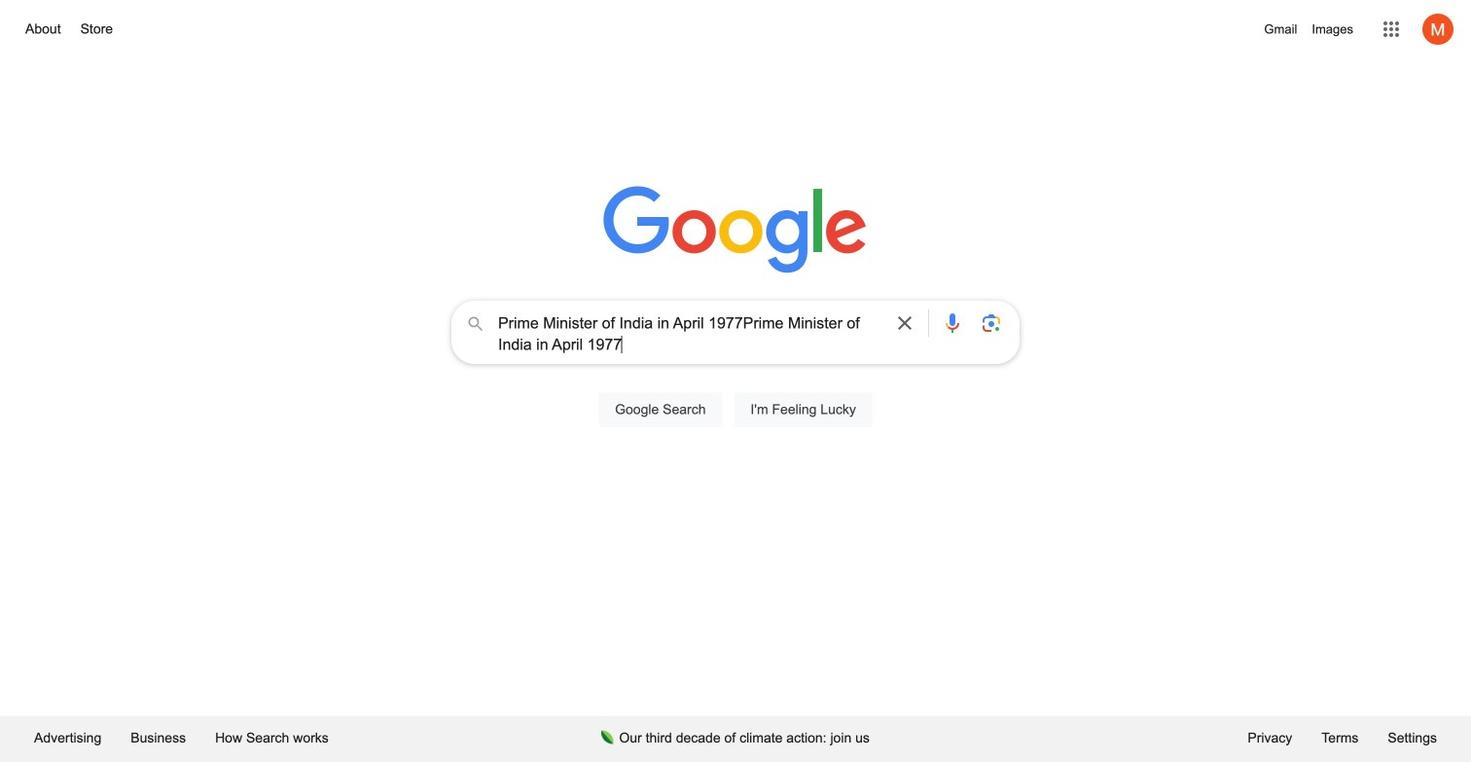 Task type: locate. For each thing, give the bounding box(es) containing it.
Search text field
[[498, 312, 882, 355]]

search by image image
[[980, 311, 1003, 335]]

None search field
[[19, 295, 1452, 450]]

google image
[[603, 186, 868, 275]]



Task type: describe. For each thing, give the bounding box(es) containing it.
search by voice image
[[941, 311, 965, 335]]



Task type: vqa. For each thing, say whether or not it's contained in the screenshot.
The Audubon New Haven
no



